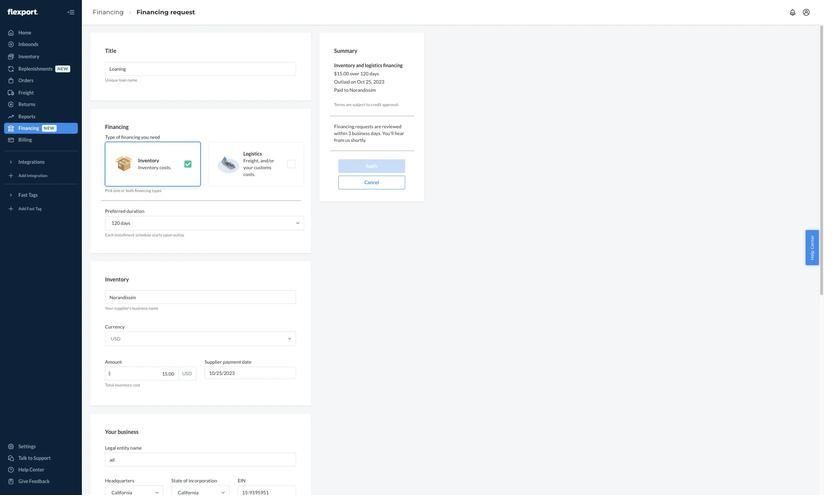 Task type: describe. For each thing, give the bounding box(es) containing it.
fast inside add fast tag link
[[27, 206, 35, 212]]

2 vertical spatial business
[[118, 429, 139, 436]]

are inside financing requests are reviewed within 3 business days. you'll hear from us shortly.
[[375, 124, 382, 129]]

2 horizontal spatial to
[[367, 102, 370, 107]]

preferred
[[105, 208, 126, 214]]

your
[[244, 165, 253, 171]]

legal entity name
[[105, 445, 142, 451]]

inventory up supplier's at the bottom of the page
[[105, 276, 129, 283]]

1 vertical spatial 120
[[112, 220, 120, 226]]

cancel button
[[339, 176, 406, 189]]

freight,
[[244, 158, 260, 164]]

1 vertical spatial business
[[132, 306, 148, 311]]

unique loan name
[[105, 77, 137, 82]]

days inside inventory and logistics financing $15.00 over 120 days outlaid on oct 25, 2023 paid to norandissim
[[370, 71, 379, 76]]

settings
[[18, 444, 36, 450]]

currency
[[105, 324, 125, 330]]

returns
[[18, 101, 35, 107]]

inbounds
[[18, 41, 38, 47]]

summary
[[335, 47, 358, 54]]

add integration
[[18, 173, 47, 178]]

help center link
[[4, 465, 78, 476]]

financing link
[[93, 8, 124, 16]]

type
[[105, 134, 115, 140]]

1 vertical spatial days
[[121, 220, 130, 226]]

flexport logo image
[[8, 9, 38, 16]]

pick
[[105, 188, 113, 193]]

financing inside inventory and logistics financing $15.00 over 120 days outlaid on oct 25, 2023 paid to norandissim
[[384, 62, 403, 68]]

home link
[[4, 27, 78, 38]]

$
[[108, 371, 111, 377]]

e.g. Intense Incense inc. field
[[105, 453, 296, 467]]

0 horizontal spatial are
[[346, 102, 352, 107]]

business inside financing requests are reviewed within 3 business days. you'll hear from us shortly.
[[352, 130, 370, 136]]

inbounds link
[[4, 39, 78, 50]]

upon
[[163, 233, 172, 238]]

hear
[[395, 130, 405, 136]]

returns link
[[4, 99, 78, 110]]

feedback
[[29, 479, 50, 485]]

and
[[356, 62, 364, 68]]

days.
[[371, 130, 382, 136]]

replenishments
[[18, 66, 53, 72]]

integration
[[27, 173, 47, 178]]

e.g. March 2023 inventory top-up field
[[105, 62, 296, 76]]

1 vertical spatial help center
[[18, 467, 44, 473]]

amount
[[105, 359, 122, 365]]

2023
[[374, 79, 385, 85]]

pick one or both financing types
[[105, 188, 162, 193]]

e.g. Shopify Inc. field
[[105, 291, 296, 304]]

preferred duration
[[105, 208, 145, 214]]

or
[[121, 188, 125, 193]]

your business
[[105, 429, 139, 436]]

state
[[172, 478, 183, 484]]

one
[[114, 188, 120, 193]]

open notifications image
[[789, 8, 798, 16]]

total inventory cost
[[105, 383, 140, 388]]

give
[[18, 479, 28, 485]]

give feedback button
[[4, 476, 78, 487]]

shortly.
[[351, 137, 367, 143]]

financing for financing request
[[137, 8, 169, 16]]

inventory and logistics financing $15.00 over 120 days outlaid on oct 25, 2023 paid to norandissim
[[335, 62, 403, 93]]

and/or
[[261, 158, 275, 164]]

you
[[141, 134, 149, 140]]

supplier
[[205, 359, 222, 365]]

cost
[[133, 383, 140, 388]]

each installment schedule starts upon outlay
[[105, 233, 184, 238]]

freight
[[18, 90, 34, 96]]

us
[[346, 137, 350, 143]]

date
[[242, 359, 252, 365]]

supplier's
[[114, 306, 132, 311]]

ein
[[238, 478, 246, 484]]

terms are subject to credit approval.
[[335, 102, 399, 107]]

center inside button
[[810, 235, 816, 249]]

fast inside fast tags dropdown button
[[18, 192, 28, 198]]

need
[[150, 134, 160, 140]]

apply
[[366, 163, 378, 169]]

help inside button
[[810, 250, 816, 260]]

to inside inventory and logistics financing $15.00 over 120 days outlaid on oct 25, 2023 paid to norandissim
[[345, 87, 349, 93]]

entity
[[117, 445, 129, 451]]

support
[[34, 456, 51, 461]]

check square image
[[184, 160, 192, 168]]

1 vertical spatial financing
[[121, 134, 140, 140]]

requests
[[356, 124, 374, 129]]

25,
[[366, 79, 373, 85]]

integrations
[[18, 159, 45, 165]]

unique
[[105, 77, 118, 82]]

inventory link
[[4, 51, 78, 62]]

both
[[126, 188, 134, 193]]

close navigation image
[[67, 8, 75, 16]]

add integration link
[[4, 170, 78, 181]]

subject
[[353, 102, 366, 107]]

home
[[18, 30, 31, 36]]



Task type: locate. For each thing, give the bounding box(es) containing it.
name for legal entity name
[[130, 445, 142, 451]]

reports link
[[4, 111, 78, 122]]

1 horizontal spatial usd
[[183, 371, 192, 377]]

0 horizontal spatial costs.
[[160, 165, 171, 171]]

1 vertical spatial to
[[367, 102, 370, 107]]

integrations button
[[4, 157, 78, 168]]

0 horizontal spatial center
[[30, 467, 44, 473]]

0 vertical spatial your
[[105, 306, 114, 311]]

settings link
[[4, 442, 78, 452]]

1 horizontal spatial new
[[58, 66, 68, 72]]

1 vertical spatial are
[[375, 124, 382, 129]]

0 vertical spatial are
[[346, 102, 352, 107]]

0 vertical spatial 120
[[361, 71, 369, 76]]

0.00 text field
[[106, 368, 178, 381]]

0 horizontal spatial to
[[28, 456, 33, 461]]

approval.
[[383, 102, 399, 107]]

add down fast tags
[[18, 206, 26, 212]]

1 vertical spatial new
[[44, 126, 55, 131]]

reviewed
[[383, 124, 402, 129]]

1 horizontal spatial help center
[[810, 235, 816, 260]]

1 vertical spatial name
[[149, 306, 158, 311]]

120 down preferred on the top left of the page
[[112, 220, 120, 226]]

inventory down inbounds
[[18, 54, 39, 59]]

new down reports link
[[44, 126, 55, 131]]

payment
[[223, 359, 241, 365]]

1 vertical spatial usd
[[183, 371, 192, 377]]

0 vertical spatial business
[[352, 130, 370, 136]]

costs.
[[160, 165, 171, 171], [244, 172, 255, 177]]

financing left you
[[121, 134, 140, 140]]

within
[[335, 130, 348, 136]]

outlaid
[[335, 79, 350, 85]]

incorporation
[[189, 478, 217, 484]]

breadcrumbs navigation
[[87, 2, 201, 22]]

0 vertical spatial help center
[[810, 235, 816, 260]]

120 up oct
[[361, 71, 369, 76]]

costs. down your at the top of page
[[244, 172, 255, 177]]

give feedback
[[18, 479, 50, 485]]

1 horizontal spatial to
[[345, 87, 349, 93]]

schedule
[[136, 233, 151, 238]]

financing
[[93, 8, 124, 16], [137, 8, 169, 16], [105, 124, 129, 130], [335, 124, 355, 129], [18, 125, 39, 131]]

your for your business
[[105, 429, 117, 436]]

0 vertical spatial add
[[18, 173, 26, 178]]

fast left tags on the top left
[[18, 192, 28, 198]]

1 vertical spatial costs.
[[244, 172, 255, 177]]

new up orders link in the top of the page
[[58, 66, 68, 72]]

2 vertical spatial financing
[[135, 188, 151, 193]]

2 add from the top
[[18, 206, 26, 212]]

1 horizontal spatial are
[[375, 124, 382, 129]]

help center button
[[807, 230, 820, 265]]

costs. inside logistics freight, and/or your customs costs.
[[244, 172, 255, 177]]

center
[[810, 235, 816, 249], [30, 467, 44, 473]]

1 vertical spatial help
[[18, 467, 29, 473]]

to right the paid
[[345, 87, 349, 93]]

1 your from the top
[[105, 306, 114, 311]]

$15.00
[[335, 71, 349, 76]]

2 your from the top
[[105, 429, 117, 436]]

logistics
[[365, 62, 383, 68]]

120 inside inventory and logistics financing $15.00 over 120 days outlaid on oct 25, 2023 paid to norandissim
[[361, 71, 369, 76]]

from
[[335, 137, 345, 143]]

0 vertical spatial to
[[345, 87, 349, 93]]

legal
[[105, 445, 116, 451]]

financing request link
[[137, 8, 195, 16]]

name for unique loan name
[[127, 77, 137, 82]]

logistics freight, and/or your customs costs.
[[244, 151, 275, 177]]

outlay
[[173, 233, 184, 238]]

cancel
[[365, 180, 379, 185]]

business
[[352, 130, 370, 136], [132, 306, 148, 311], [118, 429, 139, 436]]

billing link
[[4, 135, 78, 145]]

billing
[[18, 137, 32, 143]]

0 vertical spatial financing
[[384, 62, 403, 68]]

help center inside button
[[810, 235, 816, 260]]

are
[[346, 102, 352, 107], [375, 124, 382, 129]]

name right the loan
[[127, 77, 137, 82]]

duration
[[127, 208, 145, 214]]

tags
[[28, 192, 38, 198]]

usd
[[111, 336, 121, 342], [183, 371, 192, 377]]

0 vertical spatial usd
[[111, 336, 121, 342]]

you'll
[[383, 130, 394, 136]]

0 horizontal spatial help center
[[18, 467, 44, 473]]

1 add from the top
[[18, 173, 26, 178]]

fast tags button
[[4, 190, 78, 201]]

new for financing
[[44, 126, 55, 131]]

1 vertical spatial center
[[30, 467, 44, 473]]

business up shortly.
[[352, 130, 370, 136]]

installment
[[115, 233, 135, 238]]

to left the credit
[[367, 102, 370, 107]]

help
[[810, 250, 816, 260], [18, 467, 29, 473]]

name right entity
[[130, 445, 142, 451]]

10/25/2023
[[209, 371, 235, 376]]

1 vertical spatial add
[[18, 206, 26, 212]]

types
[[152, 188, 162, 193]]

e.g. 01-2345678 text field
[[238, 486, 296, 495]]

0 horizontal spatial help
[[18, 467, 29, 473]]

terms
[[335, 102, 345, 107]]

paid
[[335, 87, 344, 93]]

talk to support
[[18, 456, 51, 461]]

1 horizontal spatial help
[[810, 250, 816, 260]]

0 vertical spatial name
[[127, 77, 137, 82]]

new for replenishments
[[58, 66, 68, 72]]

customs
[[254, 165, 272, 171]]

financing request
[[137, 8, 195, 16]]

120
[[361, 71, 369, 76], [112, 220, 120, 226]]

1 vertical spatial fast
[[27, 206, 35, 212]]

0 vertical spatial costs.
[[160, 165, 171, 171]]

financing right logistics
[[384, 62, 403, 68]]

add left integration
[[18, 173, 26, 178]]

0 vertical spatial fast
[[18, 192, 28, 198]]

3
[[349, 130, 351, 136]]

fast
[[18, 192, 28, 198], [27, 206, 35, 212]]

0 vertical spatial days
[[370, 71, 379, 76]]

of right state
[[184, 478, 188, 484]]

1 horizontal spatial of
[[184, 478, 188, 484]]

of for state
[[184, 478, 188, 484]]

inventory inside inventory and logistics financing $15.00 over 120 days outlaid on oct 25, 2023 paid to norandissim
[[335, 62, 355, 68]]

1 vertical spatial of
[[184, 478, 188, 484]]

starts
[[152, 233, 163, 238]]

state of incorporation
[[172, 478, 217, 484]]

2 vertical spatial to
[[28, 456, 33, 461]]

each
[[105, 233, 114, 238]]

days down preferred duration
[[121, 220, 130, 226]]

0 vertical spatial new
[[58, 66, 68, 72]]

inventory up $15.00
[[335, 62, 355, 68]]

of for type
[[116, 134, 120, 140]]

1 horizontal spatial days
[[370, 71, 379, 76]]

your for your supplier's business name
[[105, 306, 114, 311]]

0 vertical spatial center
[[810, 235, 816, 249]]

financing for the financing link
[[93, 8, 124, 16]]

oct
[[357, 79, 365, 85]]

inventory up types
[[138, 165, 159, 171]]

freight link
[[4, 87, 78, 98]]

reports
[[18, 114, 35, 120]]

1 horizontal spatial 120
[[361, 71, 369, 76]]

your left supplier's at the bottom of the page
[[105, 306, 114, 311]]

0 horizontal spatial 120
[[112, 220, 120, 226]]

1 horizontal spatial center
[[810, 235, 816, 249]]

fast left tag
[[27, 206, 35, 212]]

apply button
[[339, 159, 406, 173]]

are right "terms"
[[346, 102, 352, 107]]

orders
[[18, 78, 34, 83]]

0 horizontal spatial days
[[121, 220, 130, 226]]

of right type
[[116, 134, 120, 140]]

add fast tag link
[[4, 204, 78, 214]]

inventory down you
[[138, 158, 159, 164]]

help center
[[810, 235, 816, 260], [18, 467, 44, 473]]

your up legal
[[105, 429, 117, 436]]

0 vertical spatial of
[[116, 134, 120, 140]]

financing right both
[[135, 188, 151, 193]]

add fast tag
[[18, 206, 42, 212]]

request
[[171, 8, 195, 16]]

are up days.
[[375, 124, 382, 129]]

add for add integration
[[18, 173, 26, 178]]

1 vertical spatial your
[[105, 429, 117, 436]]

0 vertical spatial help
[[810, 250, 816, 260]]

open account menu image
[[803, 8, 811, 16]]

financing for financing requests are reviewed within 3 business days. you'll hear from us shortly.
[[335, 124, 355, 129]]

business up legal entity name at the bottom
[[118, 429, 139, 436]]

days down logistics
[[370, 71, 379, 76]]

1 horizontal spatial costs.
[[244, 172, 255, 177]]

financing inside financing requests are reviewed within 3 business days. you'll hear from us shortly.
[[335, 124, 355, 129]]

0 horizontal spatial usd
[[111, 336, 121, 342]]

new
[[58, 66, 68, 72], [44, 126, 55, 131]]

business right supplier's at the bottom of the page
[[132, 306, 148, 311]]

financing requests are reviewed within 3 business days. you'll hear from us shortly.
[[335, 124, 405, 143]]

norandissim
[[350, 87, 376, 93]]

0 horizontal spatial of
[[116, 134, 120, 140]]

0 horizontal spatial new
[[44, 126, 55, 131]]

type of financing you need
[[105, 134, 160, 140]]

to right talk
[[28, 456, 33, 461]]

2 vertical spatial name
[[130, 445, 142, 451]]

add for add fast tag
[[18, 206, 26, 212]]

costs. inside inventory inventory costs.
[[160, 165, 171, 171]]

fast tags
[[18, 192, 38, 198]]

costs. left check square icon
[[160, 165, 171, 171]]

name right supplier's at the bottom of the page
[[149, 306, 158, 311]]

loan
[[119, 77, 127, 82]]

supplier payment date
[[205, 359, 252, 365]]



Task type: vqa. For each thing, say whether or not it's contained in the screenshot.
the 25,
yes



